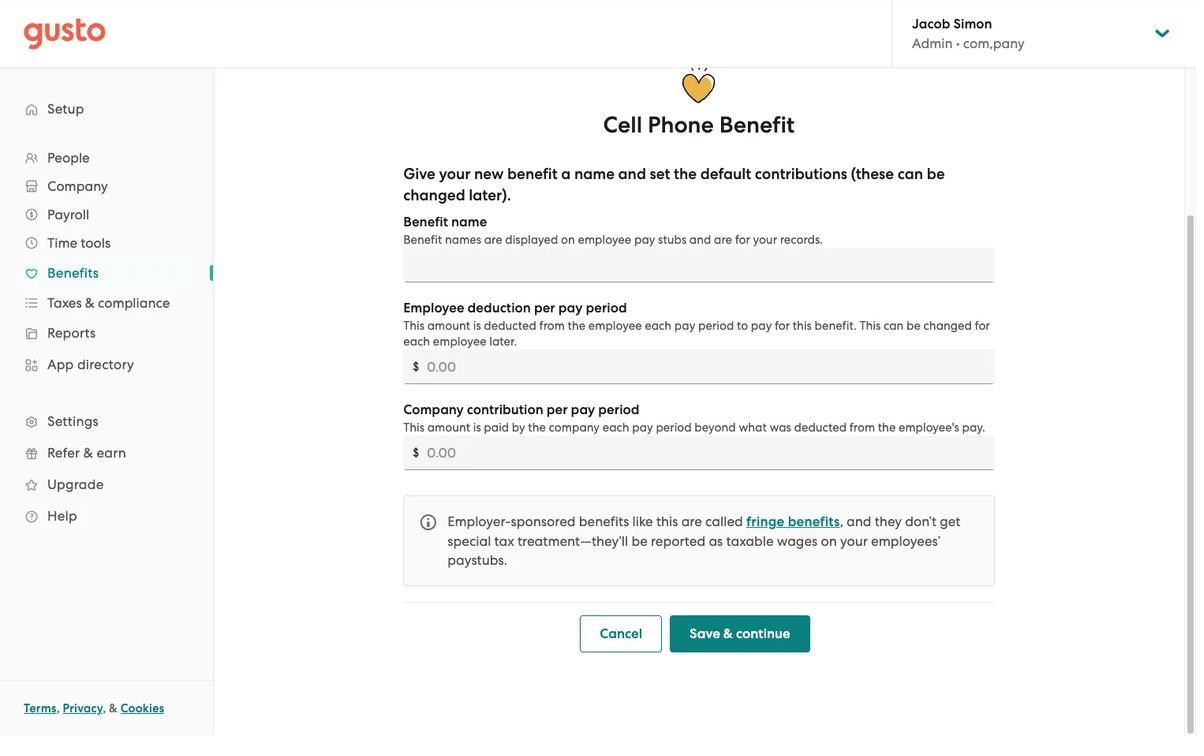 Task type: vqa. For each thing, say whether or not it's contained in the screenshot.
in inside Click Connect and follow the instructions to verify your account credentials. Match Salesforce user accounts with your team members in Gusto.
no



Task type: describe. For each thing, give the bounding box(es) containing it.
cookies button
[[121, 699, 164, 718]]

period left to
[[699, 319, 734, 333]]

cell
[[604, 111, 643, 139]]

beyond
[[695, 421, 736, 435]]

get
[[940, 514, 961, 530]]

save & continue
[[690, 626, 791, 643]]

amount for company
[[428, 421, 471, 435]]

later).
[[469, 186, 511, 204]]

employer-sponsored benefits like this are called fringe benefits
[[448, 514, 840, 530]]

company contribution per pay period this amount is paid by the company each pay period beyond what was deducted from the employee's pay.
[[404, 402, 986, 435]]

privacy link
[[63, 702, 103, 716]]

1 vertical spatial employee
[[589, 319, 642, 333]]

changed inside give your new benefit a name and set the default contributions (these can be changed later).
[[404, 186, 466, 204]]

refer & earn
[[47, 445, 126, 461]]

this for company contribution per pay period
[[404, 421, 425, 435]]

benefit
[[508, 165, 558, 183]]

by
[[512, 421, 526, 435]]

save & continue button
[[670, 616, 810, 653]]

name inside give your new benefit a name and set the default contributions (these can be changed later).
[[575, 165, 615, 183]]

period down benefit name benefit names are displayed on employee pay stubs and are for your records.
[[586, 300, 627, 317]]

time tools button
[[16, 229, 197, 257]]

what
[[739, 421, 767, 435]]

upgrade link
[[16, 470, 197, 499]]

benefit name benefit names are displayed on employee pay stubs and are for your records.
[[404, 214, 823, 247]]

$ for company contribution per pay period
[[413, 446, 419, 460]]

can inside employee deduction per pay period this amount is deducted from the employee each pay period to pay for this benefit. this can be changed for each employee later.
[[884, 319, 904, 333]]

$ for employee deduction per pay period
[[413, 360, 419, 374]]

privacy
[[63, 702, 103, 716]]

be inside , and they don't get special tax treatment—they'll be reported as taxable wages on your employees' paystubs.
[[632, 534, 648, 549]]

2 horizontal spatial for
[[975, 319, 990, 333]]

& for compliance
[[85, 295, 95, 311]]

taxes & compliance
[[47, 295, 170, 311]]

this for employee deduction per pay period
[[404, 319, 425, 333]]

cell phone benefit
[[604, 111, 795, 139]]

name inside benefit name benefit names are displayed on employee pay stubs and are for your records.
[[452, 214, 487, 231]]

reports
[[47, 325, 96, 341]]

pay up employee deduction per pay period text box
[[675, 319, 696, 333]]

new
[[474, 165, 504, 183]]

home image
[[24, 18, 106, 49]]

pay.
[[963, 421, 986, 435]]

list containing people
[[0, 144, 213, 532]]

& for earn
[[83, 445, 93, 461]]

cancel
[[600, 626, 643, 643]]

taxable
[[727, 534, 774, 549]]

people
[[47, 150, 90, 166]]

are inside "employer-sponsored benefits like this are called fringe benefits"
[[682, 514, 702, 530]]

refer
[[47, 445, 80, 461]]

amount for employee
[[428, 319, 471, 333]]

was
[[770, 421, 792, 435]]

a
[[562, 165, 571, 183]]

refer & earn link
[[16, 439, 197, 467]]

and inside , and they don't get special tax treatment—they'll be reported as taxable wages on your employees' paystubs.
[[847, 514, 872, 530]]

setup
[[47, 101, 84, 117]]

jacob simon admin • com,pany
[[913, 16, 1025, 51]]

earn
[[97, 445, 126, 461]]

tax
[[495, 534, 515, 549]]

benefits link
[[16, 259, 197, 287]]

default
[[701, 165, 752, 183]]

settings link
[[16, 407, 197, 436]]

later.
[[490, 335, 517, 349]]

per for contribution
[[547, 402, 568, 418]]

records.
[[780, 233, 823, 247]]

pay right 'deduction'
[[559, 300, 583, 317]]

company button
[[16, 172, 197, 201]]

fringe
[[747, 514, 785, 530]]

& for continue
[[724, 626, 733, 643]]

(these
[[851, 165, 895, 183]]

terms , privacy , & cookies
[[24, 702, 164, 716]]

phone
[[648, 111, 714, 139]]

your inside give your new benefit a name and set the default contributions (these can be changed later).
[[439, 165, 471, 183]]

deducted inside employee deduction per pay period this amount is deducted from the employee each pay period to pay for this benefit. this can be changed for each employee later.
[[484, 319, 537, 333]]

payroll button
[[16, 201, 197, 229]]

from inside employee deduction per pay period this amount is deducted from the employee each pay period to pay for this benefit. this can be changed for each employee later.
[[540, 319, 565, 333]]

cancel button
[[580, 616, 662, 653]]

time
[[47, 235, 77, 251]]

admin
[[913, 36, 953, 51]]

company
[[549, 421, 600, 435]]

terms link
[[24, 702, 57, 716]]

, inside , and they don't get special tax treatment—they'll be reported as taxable wages on your employees' paystubs.
[[840, 514, 844, 530]]

1 vertical spatial benefit
[[404, 214, 448, 231]]

employee
[[404, 300, 465, 317]]

people button
[[16, 144, 197, 172]]

, and they don't get special tax treatment—they'll be reported as taxable wages on your employees' paystubs.
[[448, 514, 961, 568]]

changed inside employee deduction per pay period this amount is deducted from the employee each pay period to pay for this benefit. this can be changed for each employee later.
[[924, 319, 972, 333]]

continue
[[737, 626, 791, 643]]

tools
[[81, 235, 111, 251]]

sponsored
[[511, 514, 576, 530]]

benefits
[[47, 265, 99, 281]]

2 benefits from the left
[[788, 514, 840, 530]]

contributions
[[755, 165, 848, 183]]

jacob
[[913, 16, 951, 32]]

compliance
[[98, 295, 170, 311]]

give
[[404, 165, 436, 183]]

directory
[[77, 357, 134, 373]]

app directory link
[[16, 350, 197, 379]]

from inside company contribution per pay period this amount is paid by the company each pay period beyond what was deducted from the employee's pay.
[[850, 421, 876, 435]]

displayed
[[505, 233, 558, 247]]

as
[[709, 534, 723, 549]]

give your new benefit a name and set the default contributions (these can be changed later).
[[404, 165, 945, 204]]

employees'
[[872, 534, 941, 549]]



Task type: locate. For each thing, give the bounding box(es) containing it.
help
[[47, 508, 77, 524]]

paystubs.
[[448, 553, 508, 568]]

per up company
[[547, 402, 568, 418]]

paid
[[484, 421, 509, 435]]

to
[[737, 319, 748, 333]]

this up reported
[[657, 514, 678, 530]]

employee's
[[899, 421, 960, 435]]

this inside employee deduction per pay period this amount is deducted from the employee each pay period to pay for this benefit. this can be changed for each employee later.
[[793, 319, 812, 333]]

gusto navigation element
[[0, 68, 213, 557]]

& left cookies at the bottom of page
[[109, 702, 118, 716]]

2 vertical spatial benefit
[[404, 233, 442, 247]]

0 vertical spatial on
[[561, 233, 575, 247]]

employer-
[[448, 514, 511, 530]]

on right wages
[[821, 534, 837, 549]]

this left benefit.
[[793, 319, 812, 333]]

& right taxes on the top left
[[85, 295, 95, 311]]

0 vertical spatial deducted
[[484, 319, 537, 333]]

can right (these
[[898, 165, 924, 183]]

per for deduction
[[534, 300, 556, 317]]

, left privacy
[[57, 702, 60, 716]]

1 horizontal spatial be
[[907, 319, 921, 333]]

0 vertical spatial be
[[927, 165, 945, 183]]

benefit for benefit name benefit names are displayed on employee pay stubs and are for your records.
[[404, 233, 442, 247]]

1 vertical spatial this
[[657, 514, 678, 530]]

is for deduction
[[473, 319, 481, 333]]

pay right company
[[632, 421, 653, 435]]

1 vertical spatial is
[[473, 421, 481, 435]]

your left employees'
[[841, 534, 868, 549]]

1 horizontal spatial changed
[[924, 319, 972, 333]]

is
[[473, 319, 481, 333], [473, 421, 481, 435]]

0 horizontal spatial and
[[619, 165, 647, 183]]

each for employee deduction per pay period
[[645, 319, 672, 333]]

0 horizontal spatial from
[[540, 319, 565, 333]]

is left paid
[[473, 421, 481, 435]]

1 horizontal spatial deducted
[[795, 421, 847, 435]]

benefit up default
[[720, 111, 795, 139]]

1 vertical spatial $
[[413, 446, 419, 460]]

benefits inside "employer-sponsored benefits like this are called fringe benefits"
[[579, 514, 629, 530]]

reports link
[[16, 319, 197, 347]]

0 horizontal spatial deducted
[[484, 319, 537, 333]]

2 horizontal spatial your
[[841, 534, 868, 549]]

& inside "dropdown button"
[[85, 295, 95, 311]]

employee inside benefit name benefit names are displayed on employee pay stubs and are for your records.
[[578, 233, 632, 247]]

be right (these
[[927, 165, 945, 183]]

this inside company contribution per pay period this amount is paid by the company each pay period beyond what was deducted from the employee's pay.
[[404, 421, 425, 435]]

company for company
[[47, 178, 108, 194]]

2 vertical spatial your
[[841, 534, 868, 549]]

,
[[840, 514, 844, 530], [57, 702, 60, 716], [103, 702, 106, 716]]

Employee deduction per pay period text field
[[427, 350, 995, 384]]

set
[[650, 165, 671, 183]]

1 horizontal spatial your
[[753, 233, 778, 247]]

2 amount from the top
[[428, 421, 471, 435]]

taxes
[[47, 295, 82, 311]]

is inside employee deduction per pay period this amount is deducted from the employee each pay period to pay for this benefit. this can be changed for each employee later.
[[473, 319, 481, 333]]

2 horizontal spatial are
[[714, 233, 733, 247]]

0 vertical spatial changed
[[404, 186, 466, 204]]

1 is from the top
[[473, 319, 481, 333]]

2 $ from the top
[[413, 446, 419, 460]]

& inside button
[[724, 626, 733, 643]]

deducted right was
[[795, 421, 847, 435]]

this inside "employer-sponsored benefits like this are called fringe benefits"
[[657, 514, 678, 530]]

from
[[540, 319, 565, 333], [850, 421, 876, 435]]

1 horizontal spatial ,
[[103, 702, 106, 716]]

2 vertical spatial and
[[847, 514, 872, 530]]

benefit up names
[[404, 214, 448, 231]]

, left cookies 'button'
[[103, 702, 106, 716]]

be down "employer-sponsored benefits like this are called fringe benefits"
[[632, 534, 648, 549]]

2 vertical spatial employee
[[433, 335, 487, 349]]

1 horizontal spatial from
[[850, 421, 876, 435]]

company inside company 'dropdown button'
[[47, 178, 108, 194]]

period
[[586, 300, 627, 317], [699, 319, 734, 333], [599, 402, 640, 418], [656, 421, 692, 435]]

your inside benefit name benefit names are displayed on employee pay stubs and are for your records.
[[753, 233, 778, 247]]

2 vertical spatial each
[[603, 421, 630, 435]]

contribution
[[467, 402, 544, 418]]

, left they
[[840, 514, 844, 530]]

0 horizontal spatial benefits
[[579, 514, 629, 530]]

1 vertical spatial can
[[884, 319, 904, 333]]

period left beyond
[[656, 421, 692, 435]]

0 horizontal spatial each
[[404, 335, 430, 349]]

this
[[404, 319, 425, 333], [860, 319, 881, 333], [404, 421, 425, 435]]

0 vertical spatial name
[[575, 165, 615, 183]]

name right a
[[575, 165, 615, 183]]

for inside benefit name benefit names are displayed on employee pay stubs and are for your records.
[[735, 233, 751, 247]]

are up reported
[[682, 514, 702, 530]]

1 vertical spatial amount
[[428, 421, 471, 435]]

0 vertical spatial this
[[793, 319, 812, 333]]

on inside benefit name benefit names are displayed on employee pay stubs and are for your records.
[[561, 233, 575, 247]]

the
[[674, 165, 697, 183], [568, 319, 586, 333], [528, 421, 546, 435], [878, 421, 896, 435]]

2 horizontal spatial and
[[847, 514, 872, 530]]

and inside benefit name benefit names are displayed on employee pay stubs and are for your records.
[[690, 233, 712, 247]]

setup link
[[16, 95, 197, 123]]

be inside give your new benefit a name and set the default contributions (these can be changed later).
[[927, 165, 945, 183]]

period up company
[[599, 402, 640, 418]]

company
[[47, 178, 108, 194], [404, 402, 464, 418]]

1 horizontal spatial name
[[575, 165, 615, 183]]

0 vertical spatial from
[[540, 319, 565, 333]]

save
[[690, 626, 721, 643]]

0 vertical spatial company
[[47, 178, 108, 194]]

1 horizontal spatial each
[[603, 421, 630, 435]]

and left set
[[619, 165, 647, 183]]

name up names
[[452, 214, 487, 231]]

1 vertical spatial be
[[907, 319, 921, 333]]

1 vertical spatial each
[[404, 335, 430, 349]]

employee deduction per pay period this amount is deducted from the employee each pay period to pay for this benefit. this can be changed for each employee later.
[[404, 300, 990, 349]]

0 horizontal spatial changed
[[404, 186, 466, 204]]

each
[[645, 319, 672, 333], [404, 335, 430, 349], [603, 421, 630, 435]]

0 horizontal spatial for
[[735, 233, 751, 247]]

amount down employee
[[428, 319, 471, 333]]

app directory
[[47, 357, 134, 373]]

and left they
[[847, 514, 872, 530]]

called
[[706, 514, 743, 530]]

amount inside employee deduction per pay period this amount is deducted from the employee each pay period to pay for this benefit. this can be changed for each employee later.
[[428, 319, 471, 333]]

2 horizontal spatial ,
[[840, 514, 844, 530]]

be right benefit.
[[907, 319, 921, 333]]

benefits up treatment—they'll
[[579, 514, 629, 530]]

1 vertical spatial on
[[821, 534, 837, 549]]

1 benefits from the left
[[579, 514, 629, 530]]

1 vertical spatial your
[[753, 233, 778, 247]]

is inside company contribution per pay period this amount is paid by the company each pay period beyond what was deducted from the employee's pay.
[[473, 421, 481, 435]]

your left new
[[439, 165, 471, 183]]

deducted
[[484, 319, 537, 333], [795, 421, 847, 435]]

benefit for cell phone benefit
[[720, 111, 795, 139]]

0 horizontal spatial be
[[632, 534, 648, 549]]

reported
[[651, 534, 706, 549]]

deducted inside company contribution per pay period this amount is paid by the company each pay period beyond what was deducted from the employee's pay.
[[795, 421, 847, 435]]

0 horizontal spatial are
[[484, 233, 503, 247]]

benefit left names
[[404, 233, 442, 247]]

Company contribution per pay period text field
[[427, 436, 995, 470]]

pay up company
[[571, 402, 595, 418]]

com,pany
[[964, 36, 1025, 51]]

1 vertical spatial changed
[[924, 319, 972, 333]]

1 horizontal spatial and
[[690, 233, 712, 247]]

stubs
[[658, 233, 687, 247]]

the inside give your new benefit a name and set the default contributions (these can be changed later).
[[674, 165, 697, 183]]

amount left paid
[[428, 421, 471, 435]]

settings
[[47, 414, 99, 429]]

is for contribution
[[473, 421, 481, 435]]

1 horizontal spatial benefits
[[788, 514, 840, 530]]

payroll
[[47, 207, 89, 223]]

0 vertical spatial is
[[473, 319, 481, 333]]

benefit.
[[815, 319, 857, 333]]

your left records.
[[753, 233, 778, 247]]

company inside company contribution per pay period this amount is paid by the company each pay period beyond what was deducted from the employee's pay.
[[404, 402, 464, 418]]

0 vertical spatial each
[[645, 319, 672, 333]]

2 horizontal spatial be
[[927, 165, 945, 183]]

special
[[448, 534, 491, 549]]

per right 'deduction'
[[534, 300, 556, 317]]

0 vertical spatial per
[[534, 300, 556, 317]]

1 vertical spatial from
[[850, 421, 876, 435]]

each down employee
[[404, 335, 430, 349]]

1 amount from the top
[[428, 319, 471, 333]]

Benefit name text field
[[404, 248, 995, 283]]

1 vertical spatial company
[[404, 402, 464, 418]]

fringe benefits link
[[747, 514, 840, 530]]

1 vertical spatial per
[[547, 402, 568, 418]]

pay
[[635, 233, 656, 247], [559, 300, 583, 317], [675, 319, 696, 333], [751, 319, 772, 333], [571, 402, 595, 418], [632, 421, 653, 435]]

terms
[[24, 702, 57, 716]]

benefit
[[720, 111, 795, 139], [404, 214, 448, 231], [404, 233, 442, 247]]

company down people
[[47, 178, 108, 194]]

& left earn
[[83, 445, 93, 461]]

0 vertical spatial amount
[[428, 319, 471, 333]]

amount
[[428, 319, 471, 333], [428, 421, 471, 435]]

1 horizontal spatial company
[[404, 402, 464, 418]]

1 vertical spatial and
[[690, 233, 712, 247]]

changed
[[404, 186, 466, 204], [924, 319, 972, 333]]

be inside employee deduction per pay period this amount is deducted from the employee each pay period to pay for this benefit. this can be changed for each employee later.
[[907, 319, 921, 333]]

1 vertical spatial deducted
[[795, 421, 847, 435]]

company left contribution
[[404, 402, 464, 418]]

2 is from the top
[[473, 421, 481, 435]]

deducted up later.
[[484, 319, 537, 333]]

on inside , and they don't get special tax treatment—they'll be reported as taxable wages on your employees' paystubs.
[[821, 534, 837, 549]]

0 vertical spatial $
[[413, 360, 419, 374]]

each right company
[[603, 421, 630, 435]]

$
[[413, 360, 419, 374], [413, 446, 419, 460]]

be
[[927, 165, 945, 183], [907, 319, 921, 333], [632, 534, 648, 549]]

the inside employee deduction per pay period this amount is deducted from the employee each pay period to pay for this benefit. this can be changed for each employee later.
[[568, 319, 586, 333]]

0 horizontal spatial this
[[657, 514, 678, 530]]

1 horizontal spatial for
[[775, 319, 790, 333]]

0 horizontal spatial company
[[47, 178, 108, 194]]

benefits up wages
[[788, 514, 840, 530]]

1 horizontal spatial are
[[682, 514, 702, 530]]

each for company contribution per pay period
[[603, 421, 630, 435]]

1 horizontal spatial on
[[821, 534, 837, 549]]

0 vertical spatial can
[[898, 165, 924, 183]]

cookies
[[121, 702, 164, 716]]

1 $ from the top
[[413, 360, 419, 374]]

deduction
[[468, 300, 531, 317]]

can
[[898, 165, 924, 183], [884, 319, 904, 333]]

0 vertical spatial benefit
[[720, 111, 795, 139]]

company for company contribution per pay period this amount is paid by the company each pay period beyond what was deducted from the employee's pay.
[[404, 402, 464, 418]]

2 horizontal spatial each
[[645, 319, 672, 333]]

can right benefit.
[[884, 319, 904, 333]]

for
[[735, 233, 751, 247], [775, 319, 790, 333], [975, 319, 990, 333]]

2 vertical spatial be
[[632, 534, 648, 549]]

amount inside company contribution per pay period this amount is paid by the company each pay period beyond what was deducted from the employee's pay.
[[428, 421, 471, 435]]

names
[[445, 233, 482, 247]]

& right save
[[724, 626, 733, 643]]

can inside give your new benefit a name and set the default contributions (these can be changed later).
[[898, 165, 924, 183]]

&
[[85, 295, 95, 311], [83, 445, 93, 461], [724, 626, 733, 643], [109, 702, 118, 716]]

like
[[633, 514, 653, 530]]

is down 'deduction'
[[473, 319, 481, 333]]

are up benefit name text field
[[714, 233, 733, 247]]

0 horizontal spatial your
[[439, 165, 471, 183]]

help link
[[16, 502, 197, 530]]

pay left stubs
[[635, 233, 656, 247]]

your inside , and they don't get special tax treatment—they'll be reported as taxable wages on your employees' paystubs.
[[841, 534, 868, 549]]

list
[[0, 144, 213, 532]]

treatment—they'll
[[518, 534, 629, 549]]

app
[[47, 357, 74, 373]]

simon
[[954, 16, 993, 32]]

taxes & compliance button
[[16, 289, 197, 317]]

per inside employee deduction per pay period this amount is deducted from the employee each pay period to pay for this benefit. this can be changed for each employee later.
[[534, 300, 556, 317]]

pay right to
[[751, 319, 772, 333]]

0 vertical spatial your
[[439, 165, 471, 183]]

are right names
[[484, 233, 503, 247]]

on right displayed
[[561, 233, 575, 247]]

•
[[957, 36, 960, 51]]

don't
[[906, 514, 937, 530]]

1 horizontal spatial this
[[793, 319, 812, 333]]

your
[[439, 165, 471, 183], [753, 233, 778, 247], [841, 534, 868, 549]]

0 horizontal spatial ,
[[57, 702, 60, 716]]

0 horizontal spatial on
[[561, 233, 575, 247]]

pay inside benefit name benefit names are displayed on employee pay stubs and are for your records.
[[635, 233, 656, 247]]

each up employee deduction per pay period text box
[[645, 319, 672, 333]]

and up benefit name text field
[[690, 233, 712, 247]]

per inside company contribution per pay period this amount is paid by the company each pay period beyond what was deducted from the employee's pay.
[[547, 402, 568, 418]]

0 horizontal spatial name
[[452, 214, 487, 231]]

and inside give your new benefit a name and set the default contributions (these can be changed later).
[[619, 165, 647, 183]]

each inside company contribution per pay period this amount is paid by the company each pay period beyond what was deducted from the employee's pay.
[[603, 421, 630, 435]]

0 vertical spatial employee
[[578, 233, 632, 247]]

on
[[561, 233, 575, 247], [821, 534, 837, 549]]

they
[[875, 514, 902, 530]]

1 vertical spatial name
[[452, 214, 487, 231]]

0 vertical spatial and
[[619, 165, 647, 183]]



